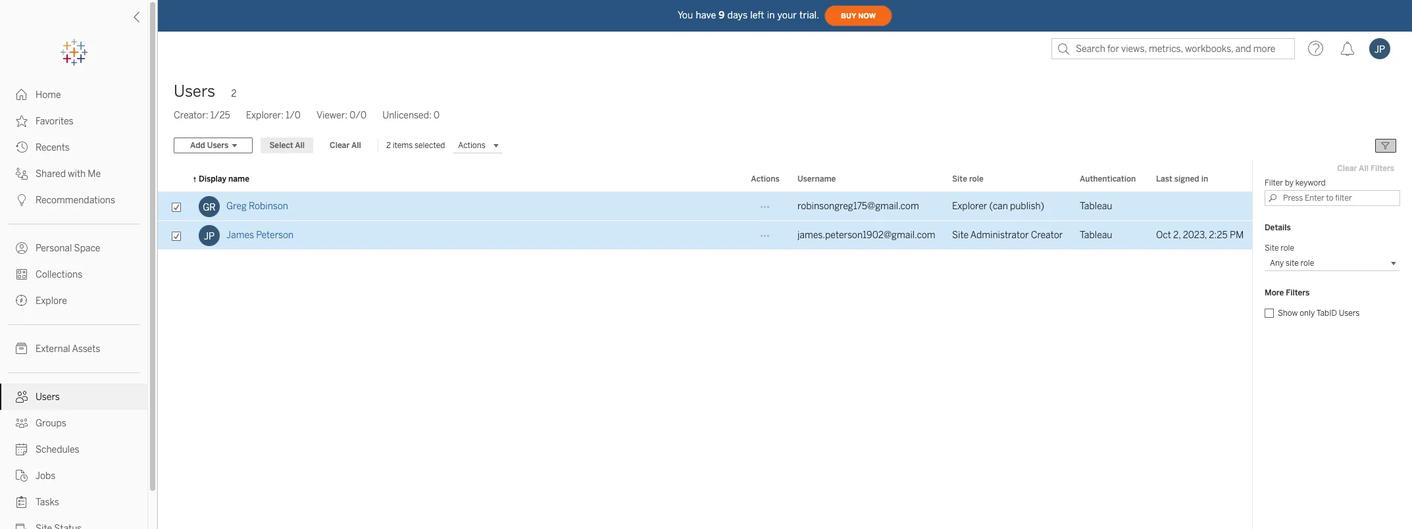 Task type: locate. For each thing, give the bounding box(es) containing it.
explore link
[[0, 288, 147, 314]]

by text only_f5he34f image inside jobs link
[[16, 470, 28, 482]]

1 vertical spatial clear
[[1338, 164, 1358, 173]]

0 horizontal spatial actions
[[458, 141, 486, 150]]

robinsongreg175@gmail.com
[[798, 201, 919, 212]]

row containing greg robinson
[[158, 192, 1253, 221]]

filters up only
[[1286, 288, 1310, 298]]

0 vertical spatial site role
[[952, 174, 984, 184]]

row
[[158, 192, 1253, 221], [158, 221, 1253, 250]]

more filters
[[1265, 288, 1310, 298]]

left
[[751, 10, 765, 21]]

personal space
[[36, 243, 100, 254]]

grid
[[158, 167, 1253, 529]]

by text only_f5he34f image inside collections link
[[16, 269, 28, 280]]

0 vertical spatial clear
[[330, 141, 350, 150]]

by text only_f5he34f image for external assets
[[16, 343, 28, 355]]

by text only_f5he34f image
[[16, 89, 28, 101], [16, 115, 28, 127], [16, 417, 28, 429]]

in
[[767, 10, 775, 21], [1202, 174, 1209, 184]]

by text only_f5he34f image left 'external'
[[16, 343, 28, 355]]

tableau down authentication
[[1080, 201, 1113, 212]]

2
[[231, 88, 237, 99], [386, 141, 391, 150]]

by text only_f5he34f image inside recommendations link
[[16, 194, 28, 206]]

site role up the explorer at the right top of the page
[[952, 174, 984, 184]]

1 vertical spatial role
[[1281, 244, 1295, 253]]

grid containing greg robinson
[[158, 167, 1253, 529]]

by text only_f5he34f image inside shared with me 'link'
[[16, 168, 28, 180]]

users
[[174, 82, 215, 101], [207, 141, 229, 150], [1339, 309, 1360, 318], [36, 392, 60, 403]]

by text only_f5he34f image left jobs
[[16, 470, 28, 482]]

10 by text only_f5he34f image from the top
[[16, 470, 28, 482]]

2 row from the top
[[158, 221, 1253, 250]]

clear all filters button
[[1332, 161, 1401, 176]]

role down details
[[1281, 244, 1295, 253]]

shared with me link
[[0, 161, 147, 187]]

schedules
[[36, 444, 79, 455]]

1 vertical spatial site
[[952, 230, 969, 241]]

2 by text only_f5he34f image from the top
[[16, 168, 28, 180]]

last signed in
[[1156, 174, 1209, 184]]

1/25
[[210, 110, 230, 121]]

tabid
[[1317, 309, 1338, 318]]

7 by text only_f5he34f image from the top
[[16, 343, 28, 355]]

site down details
[[1265, 244, 1279, 253]]

2 horizontal spatial all
[[1359, 164, 1369, 173]]

0 horizontal spatial site role
[[952, 174, 984, 184]]

more
[[1265, 288, 1284, 298]]

0 vertical spatial 2
[[231, 88, 237, 99]]

1 vertical spatial by text only_f5he34f image
[[16, 115, 28, 127]]

clear for clear all filters
[[1338, 164, 1358, 173]]

actions button
[[453, 138, 503, 153]]

filters up filter by keyword text field
[[1371, 164, 1395, 173]]

pm
[[1230, 230, 1244, 241]]

by text only_f5he34f image left explore
[[16, 295, 28, 307]]

1 vertical spatial in
[[1202, 174, 1209, 184]]

users up the groups
[[36, 392, 60, 403]]

site down the explorer at the right top of the page
[[952, 230, 969, 241]]

by text only_f5he34f image inside 'home' link
[[16, 89, 28, 101]]

all for clear all filters
[[1359, 164, 1369, 173]]

actions left the username
[[751, 174, 780, 184]]

tableau for publish)
[[1080, 201, 1113, 212]]

3 by text only_f5he34f image from the top
[[16, 194, 28, 206]]

by text only_f5he34f image left schedules
[[16, 444, 28, 455]]

favorites
[[36, 116, 73, 127]]

9 by text only_f5he34f image from the top
[[16, 444, 28, 455]]

by text only_f5he34f image left "recents"
[[16, 142, 28, 153]]

users up creator:
[[174, 82, 215, 101]]

1 vertical spatial filters
[[1286, 288, 1310, 298]]

users link
[[0, 384, 147, 410]]

2 items selected
[[386, 141, 445, 150]]

all up filter by keyword text field
[[1359, 164, 1369, 173]]

by text only_f5he34f image left favorites
[[16, 115, 28, 127]]

0 vertical spatial by text only_f5he34f image
[[16, 89, 28, 101]]

in right signed
[[1202, 174, 1209, 184]]

schedules link
[[0, 436, 147, 463]]

buy now
[[841, 12, 876, 20]]

0 horizontal spatial all
[[295, 141, 305, 150]]

creator: 1/25
[[174, 110, 230, 121]]

1 vertical spatial tableau
[[1080, 230, 1113, 241]]

site role
[[952, 174, 984, 184], [1265, 244, 1295, 253]]

external
[[36, 344, 70, 355]]

by text only_f5he34f image left personal
[[16, 242, 28, 254]]

james.peterson1902@gmail.com
[[798, 230, 936, 241]]

by text only_f5he34f image inside users link
[[16, 391, 28, 403]]

6 by text only_f5he34f image from the top
[[16, 295, 28, 307]]

1 vertical spatial actions
[[751, 174, 780, 184]]

greg robinson
[[226, 201, 288, 212]]

have
[[696, 10, 716, 21]]

by text only_f5he34f image for tasks
[[16, 496, 28, 508]]

0 vertical spatial actions
[[458, 141, 486, 150]]

all for clear all
[[351, 141, 361, 150]]

james
[[226, 230, 254, 241]]

5 by text only_f5he34f image from the top
[[16, 269, 28, 280]]

by text only_f5he34f image for shared with me
[[16, 168, 28, 180]]

viewer:
[[317, 110, 348, 121]]

all down 0/0
[[351, 141, 361, 150]]

0 vertical spatial filters
[[1371, 164, 1395, 173]]

by text only_f5he34f image left collections
[[16, 269, 28, 280]]

site role inside grid
[[952, 174, 984, 184]]

0 vertical spatial tableau
[[1080, 201, 1113, 212]]

by text only_f5he34f image
[[16, 142, 28, 153], [16, 168, 28, 180], [16, 194, 28, 206], [16, 242, 28, 254], [16, 269, 28, 280], [16, 295, 28, 307], [16, 343, 28, 355], [16, 391, 28, 403], [16, 444, 28, 455], [16, 470, 28, 482], [16, 496, 28, 508], [16, 523, 28, 529]]

select all button
[[261, 138, 313, 153]]

last
[[1156, 174, 1173, 184]]

home
[[36, 90, 61, 101]]

recommendations
[[36, 195, 115, 206]]

all right the select
[[295, 141, 305, 150]]

row group
[[158, 192, 1253, 250]]

by text only_f5he34f image up groups 'link'
[[16, 391, 28, 403]]

site role down details
[[1265, 244, 1295, 253]]

role
[[969, 174, 984, 184], [1281, 244, 1295, 253]]

3 by text only_f5he34f image from the top
[[16, 417, 28, 429]]

4 by text only_f5he34f image from the top
[[16, 242, 28, 254]]

1 tableau from the top
[[1080, 201, 1113, 212]]

8 by text only_f5he34f image from the top
[[16, 391, 28, 403]]

me
[[88, 169, 101, 180]]

assets
[[72, 344, 100, 355]]

0 horizontal spatial clear
[[330, 141, 350, 150]]

role up the explorer at the right top of the page
[[969, 174, 984, 184]]

by text only_f5he34f image left tasks at the left bottom
[[16, 496, 28, 508]]

1 horizontal spatial filters
[[1371, 164, 1395, 173]]

1 horizontal spatial 2
[[386, 141, 391, 150]]

2,
[[1174, 230, 1181, 241]]

1 horizontal spatial clear
[[1338, 164, 1358, 173]]

0 horizontal spatial in
[[767, 10, 775, 21]]

1/0
[[286, 110, 301, 121]]

11 by text only_f5he34f image from the top
[[16, 496, 28, 508]]

2 for 2
[[231, 88, 237, 99]]

by text only_f5he34f image left recommendations
[[16, 194, 28, 206]]

site up the explorer at the right top of the page
[[952, 174, 968, 184]]

by text only_f5he34f image inside schedules link
[[16, 444, 28, 455]]

in inside grid
[[1202, 174, 1209, 184]]

tableau right creator at the right top of the page
[[1080, 230, 1113, 241]]

actions inside grid
[[751, 174, 780, 184]]

by text only_f5he34f image inside 'tasks' link
[[16, 496, 28, 508]]

by text only_f5he34f image inside the personal space "link"
[[16, 242, 28, 254]]

by text only_f5he34f image inside "recents" link
[[16, 142, 28, 153]]

0 vertical spatial role
[[969, 174, 984, 184]]

filters inside button
[[1371, 164, 1395, 173]]

1 row from the top
[[158, 192, 1253, 221]]

by text only_f5he34f image inside 'explore' "link"
[[16, 295, 28, 307]]

by text only_f5he34f image inside groups 'link'
[[16, 417, 28, 429]]

by text only_f5he34f image left shared
[[16, 168, 28, 180]]

name
[[228, 174, 249, 184]]

cell inside row group
[[1149, 192, 1253, 221]]

peterson
[[256, 230, 294, 241]]

2:25
[[1209, 230, 1228, 241]]

by text only_f5he34f image for home
[[16, 89, 28, 101]]

0 horizontal spatial role
[[969, 174, 984, 184]]

users right add
[[207, 141, 229, 150]]

1 by text only_f5he34f image from the top
[[16, 89, 28, 101]]

2 by text only_f5he34f image from the top
[[16, 115, 28, 127]]

by text only_f5he34f image left the groups
[[16, 417, 28, 429]]

show only tabid users
[[1278, 309, 1360, 318]]

actions right selected at the top
[[458, 141, 486, 150]]

0/0
[[350, 110, 367, 121]]

clear up filter by keyword text field
[[1338, 164, 1358, 173]]

1 vertical spatial site role
[[1265, 244, 1295, 253]]

1 by text only_f5he34f image from the top
[[16, 142, 28, 153]]

site
[[952, 174, 968, 184], [952, 230, 969, 241], [1265, 244, 1279, 253]]

actions
[[458, 141, 486, 150], [751, 174, 780, 184]]

1 vertical spatial 2
[[386, 141, 391, 150]]

clear all filters
[[1338, 164, 1395, 173]]

clear down viewer: 0/0
[[330, 141, 350, 150]]

1 horizontal spatial site role
[[1265, 244, 1295, 253]]

your
[[778, 10, 797, 21]]

actions inside dropdown button
[[458, 141, 486, 150]]

jobs
[[36, 471, 55, 482]]

1 horizontal spatial all
[[351, 141, 361, 150]]

by text only_f5he34f image down 'tasks' link
[[16, 523, 28, 529]]

by text only_f5he34f image left home
[[16, 89, 28, 101]]

recents link
[[0, 134, 147, 161]]

2 vertical spatial site
[[1265, 244, 1279, 253]]

1 horizontal spatial in
[[1202, 174, 1209, 184]]

collections
[[36, 269, 82, 280]]

in right the left
[[767, 10, 775, 21]]

space
[[74, 243, 100, 254]]

row group containing greg robinson
[[158, 192, 1253, 250]]

2 tableau from the top
[[1080, 230, 1113, 241]]

0 horizontal spatial 2
[[231, 88, 237, 99]]

cell
[[1149, 192, 1253, 221]]

external assets link
[[0, 336, 147, 362]]

explorer: 1/0
[[246, 110, 301, 121]]

0 vertical spatial site
[[952, 174, 968, 184]]

filters
[[1371, 164, 1395, 173], [1286, 288, 1310, 298]]

recents
[[36, 142, 70, 153]]

1 horizontal spatial actions
[[751, 174, 780, 184]]

by text only_f5he34f image inside external assets link
[[16, 343, 28, 355]]

2 vertical spatial by text only_f5he34f image
[[16, 417, 28, 429]]

filter by keyword
[[1265, 178, 1326, 188]]

by text only_f5he34f image inside favorites link
[[16, 115, 28, 127]]

by
[[1285, 178, 1294, 188]]



Task type: describe. For each thing, give the bounding box(es) containing it.
by text only_f5he34f image for recommendations
[[16, 194, 28, 206]]

jobs link
[[0, 463, 147, 489]]

days
[[728, 10, 748, 21]]

favorites link
[[0, 108, 147, 134]]

buy
[[841, 12, 857, 20]]

users inside popup button
[[207, 141, 229, 150]]

publish)
[[1010, 201, 1045, 212]]

add users
[[190, 141, 229, 150]]

greg
[[226, 201, 247, 212]]

james peterson
[[226, 230, 294, 241]]

0
[[434, 110, 440, 121]]

9
[[719, 10, 725, 21]]

add
[[190, 141, 205, 150]]

2023,
[[1183, 230, 1207, 241]]

personal space link
[[0, 235, 147, 261]]

authentication
[[1080, 174, 1136, 184]]

all for select all
[[295, 141, 305, 150]]

details
[[1265, 223, 1291, 232]]

creator:
[[174, 110, 208, 121]]

by text only_f5he34f image for schedules
[[16, 444, 28, 455]]

unlicensed:
[[383, 110, 432, 121]]

12 by text only_f5he34f image from the top
[[16, 523, 28, 529]]

2 for 2 items selected
[[386, 141, 391, 150]]

by text only_f5he34f image for recents
[[16, 142, 28, 153]]

unlicensed: 0
[[383, 110, 440, 121]]

explorer:
[[246, 110, 284, 121]]

Filter by keyword text field
[[1265, 190, 1401, 206]]

clear for clear all
[[330, 141, 350, 150]]

shared with me
[[36, 169, 101, 180]]

selected
[[415, 141, 445, 150]]

by text only_f5he34f image for users
[[16, 391, 28, 403]]

oct 2, 2023, 2:25 pm
[[1156, 230, 1244, 241]]

keyword
[[1296, 178, 1326, 188]]

by text only_f5he34f image for collections
[[16, 269, 28, 280]]

add users button
[[174, 138, 253, 153]]

(can
[[990, 201, 1008, 212]]

by text only_f5he34f image for explore
[[16, 295, 28, 307]]

display name
[[199, 174, 249, 184]]

groups
[[36, 418, 66, 429]]

recommendations link
[[0, 187, 147, 213]]

trial.
[[800, 10, 820, 21]]

select
[[269, 141, 293, 150]]

0 vertical spatial in
[[767, 10, 775, 21]]

by text only_f5he34f image for groups
[[16, 417, 28, 429]]

personal
[[36, 243, 72, 254]]

select all
[[269, 141, 305, 150]]

creator
[[1031, 230, 1063, 241]]

display
[[199, 174, 226, 184]]

signed
[[1175, 174, 1200, 184]]

clear all button
[[321, 138, 370, 153]]

explorer
[[952, 201, 988, 212]]

only
[[1300, 309, 1315, 318]]

now
[[858, 12, 876, 20]]

users inside main navigation. press the up and down arrow keys to access links. element
[[36, 392, 60, 403]]

you have 9 days left in your trial.
[[678, 10, 820, 21]]

items
[[393, 141, 413, 150]]

site administrator creator
[[952, 230, 1063, 241]]

explore
[[36, 296, 67, 307]]

robinson
[[249, 201, 288, 212]]

administrator
[[971, 230, 1029, 241]]

navigation panel element
[[0, 39, 147, 529]]

clear all
[[330, 141, 361, 150]]

home link
[[0, 82, 147, 108]]

by text only_f5he34f image for personal space
[[16, 242, 28, 254]]

greg robinson link
[[226, 192, 288, 221]]

by text only_f5he34f image for favorites
[[16, 115, 28, 127]]

tableau for creator
[[1080, 230, 1113, 241]]

groups link
[[0, 410, 147, 436]]

buy now button
[[825, 5, 893, 26]]

username
[[798, 174, 836, 184]]

james peterson link
[[226, 221, 294, 250]]

collections link
[[0, 261, 147, 288]]

filter
[[1265, 178, 1284, 188]]

1 horizontal spatial role
[[1281, 244, 1295, 253]]

users right tabid
[[1339, 309, 1360, 318]]

row containing james peterson
[[158, 221, 1253, 250]]

explorer (can publish)
[[952, 201, 1045, 212]]

external assets
[[36, 344, 100, 355]]

oct
[[1156, 230, 1172, 241]]

shared
[[36, 169, 66, 180]]

main navigation. press the up and down arrow keys to access links. element
[[0, 82, 147, 529]]

show
[[1278, 309, 1298, 318]]

by text only_f5he34f image for jobs
[[16, 470, 28, 482]]

0 horizontal spatial filters
[[1286, 288, 1310, 298]]

tasks
[[36, 497, 59, 508]]

with
[[68, 169, 86, 180]]



Task type: vqa. For each thing, say whether or not it's contained in the screenshot.
1/25
yes



